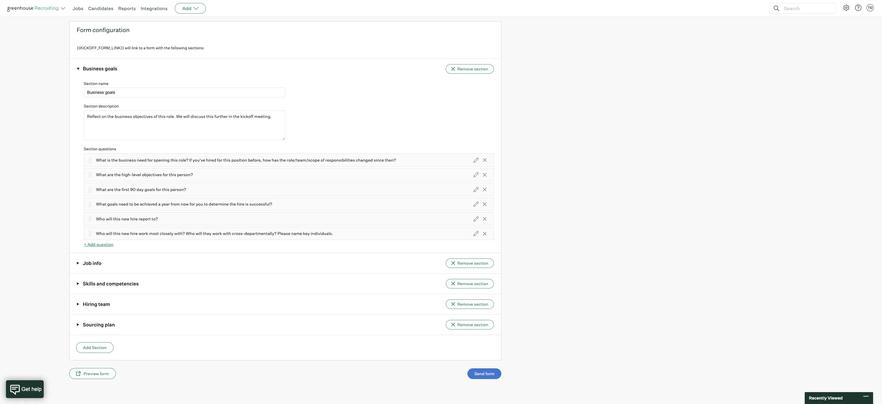 Task type: vqa. For each thing, say whether or not it's contained in the screenshot.
bottommost USER
no



Task type: locate. For each thing, give the bounding box(es) containing it.
are left the high-
[[107, 172, 114, 177]]

form right link
[[146, 46, 155, 50]]

1 vertical spatial are
[[107, 187, 114, 192]]

info
[[93, 260, 101, 266]]

0 vertical spatial a
[[143, 46, 146, 50]]

1 what from the top
[[96, 158, 106, 163]]

form right preview
[[100, 371, 109, 376]]

for
[[148, 158, 153, 163], [217, 158, 223, 163], [163, 172, 168, 177], [156, 187, 161, 192], [190, 202, 195, 207]]

add section button
[[76, 343, 114, 353]]

2 horizontal spatial form
[[486, 371, 495, 376]]

changed
[[356, 158, 373, 163]]

send form button
[[468, 369, 502, 379]]

2 vertical spatial hire
[[130, 231, 138, 236]]

5 section from the top
[[474, 323, 489, 328]]

who for who will this new hire report to?
[[96, 216, 105, 222]]

1 horizontal spatial with
[[223, 231, 231, 236]]

questions
[[98, 147, 116, 151]]

► left hiring
[[77, 303, 79, 306]]

{{kickoff_form_link}} will link to a form with the following sections:
[[77, 46, 205, 50]]

1 horizontal spatial is
[[245, 202, 249, 207]]

0 horizontal spatial is
[[107, 158, 111, 163]]

name down ► business goals
[[98, 81, 109, 86]]

► left job
[[77, 262, 79, 265]]

section left questions
[[84, 147, 98, 151]]

section for section questions
[[84, 147, 98, 151]]

► business goals
[[76, 66, 117, 72]]

form right send
[[486, 371, 495, 376]]

this down opening
[[169, 172, 176, 177]]

section for skills and competencies
[[474, 281, 489, 287]]

preview
[[84, 371, 99, 376]]

1 vertical spatial hire
[[130, 216, 138, 222]]

1 edit image from the top
[[474, 158, 479, 163]]

for left you
[[190, 202, 195, 207]]

the
[[164, 46, 170, 50], [111, 158, 118, 163], [280, 158, 286, 163], [114, 172, 121, 177], [114, 187, 121, 192], [230, 202, 236, 207]]

is down questions
[[107, 158, 111, 163]]

link
[[132, 46, 138, 50]]

for left opening
[[148, 158, 153, 163]]

work right they
[[213, 231, 222, 236]]

need left be
[[119, 202, 128, 207]]

3 edit image from the top
[[474, 202, 479, 207]]

goals
[[105, 66, 117, 72], [145, 187, 155, 192], [107, 202, 118, 207]]

3 remove section button from the top
[[446, 279, 494, 289]]

section left description
[[84, 104, 98, 109]]

what are the high-level objectives for this person?
[[96, 172, 193, 177]]

a
[[143, 46, 146, 50], [158, 202, 161, 207]]

for down objectives
[[156, 187, 161, 192]]

section for section name
[[84, 81, 98, 86]]

► left the skills
[[77, 282, 79, 286]]

td button
[[866, 3, 876, 12]]

0 horizontal spatial form
[[100, 371, 109, 376]]

new left report in the left of the page
[[121, 216, 129, 222]]

1 vertical spatial a
[[158, 202, 161, 207]]

2 section from the top
[[474, 261, 489, 266]]

competencies
[[106, 281, 139, 287]]

hire left successful?
[[237, 202, 245, 207]]

4 remove from the top
[[458, 302, 473, 307]]

key
[[303, 231, 310, 236]]

hire
[[237, 202, 245, 207], [130, 216, 138, 222], [130, 231, 138, 236]]

a left year
[[158, 202, 161, 207]]

1 vertical spatial person?
[[170, 187, 186, 192]]

section inside 'button'
[[92, 345, 107, 350]]

hire down who will this new hire report to?
[[130, 231, 138, 236]]

what is the business need for opening this role? if you've hired for this position before, how has the role/team/scope of responsibilities changed since then?
[[96, 158, 396, 163]]

2 remove section from the top
[[458, 261, 489, 266]]

sourcing plan
[[83, 322, 115, 328]]

day
[[137, 187, 144, 192]]

2 edit image from the top
[[474, 216, 479, 222]]

Section name text field
[[84, 88, 285, 98]]

0 vertical spatial person?
[[177, 172, 193, 177]]

1 horizontal spatial form
[[146, 46, 155, 50]]

please
[[278, 231, 291, 236]]

to right link
[[139, 46, 143, 50]]

is left successful?
[[245, 202, 249, 207]]

3 remove from the top
[[458, 281, 473, 287]]

1 vertical spatial name
[[291, 231, 302, 236]]

hiring
[[83, 301, 97, 307]]

section
[[84, 81, 98, 86], [84, 104, 98, 109], [84, 147, 98, 151], [92, 345, 107, 350]]

are
[[107, 172, 114, 177], [107, 187, 114, 192]]

what for what goals need to be achieved a year from now for you to determine the hire is successful?
[[96, 202, 106, 207]]

integrations link
[[141, 5, 168, 11]]

objectives
[[142, 172, 162, 177]]

will for report
[[106, 216, 112, 222]]

configure image
[[843, 4, 851, 11]]

► left 'sourcing'
[[77, 323, 79, 327]]

2 are from the top
[[107, 187, 114, 192]]

are left first
[[107, 187, 114, 192]]

edit image for has
[[474, 158, 479, 163]]

remove section button for sourcing plan
[[446, 320, 494, 330]]

0 vertical spatial are
[[107, 172, 114, 177]]

hiring team
[[83, 301, 110, 307]]

form configuration
[[77, 26, 130, 34]]

to right you
[[204, 202, 208, 207]]

► left business
[[76, 68, 80, 70]]

who
[[96, 216, 105, 222], [96, 231, 105, 236], [186, 231, 195, 236]]

form
[[77, 26, 91, 34]]

5 remove from the top
[[458, 323, 473, 328]]

1 vertical spatial with
[[223, 231, 231, 236]]

work
[[139, 231, 148, 236], [213, 231, 222, 236]]

form for preview form
[[100, 371, 109, 376]]

opening
[[154, 158, 170, 163]]

form for send form
[[486, 371, 495, 376]]

1 vertical spatial edit image
[[474, 216, 479, 222]]

with
[[156, 46, 163, 50], [223, 231, 231, 236]]

0 vertical spatial add
[[182, 5, 192, 11]]

section name
[[84, 81, 109, 86]]

name left key
[[291, 231, 302, 236]]

0 horizontal spatial need
[[119, 202, 128, 207]]

► for skills and competencies
[[77, 282, 79, 286]]

what up who will this new hire report to?
[[96, 202, 106, 207]]

hire left report in the left of the page
[[130, 216, 138, 222]]

what left the high-
[[96, 172, 106, 177]]

section for hiring team
[[474, 302, 489, 307]]

0 horizontal spatial work
[[139, 231, 148, 236]]

0 vertical spatial need
[[137, 158, 147, 163]]

0 vertical spatial is
[[107, 158, 111, 163]]

add inside 'button'
[[83, 345, 91, 350]]

1 vertical spatial new
[[121, 231, 129, 236]]

this
[[171, 158, 178, 163], [223, 158, 231, 163], [169, 172, 176, 177], [162, 187, 170, 192], [113, 216, 121, 222], [113, 231, 121, 236]]

add inside popup button
[[182, 5, 192, 11]]

remove section for skills and competencies
[[458, 281, 489, 287]]

what for what are the high-level objectives for this person?
[[96, 172, 106, 177]]

4 edit image from the top
[[474, 231, 479, 236]]

form
[[146, 46, 155, 50], [100, 371, 109, 376], [486, 371, 495, 376]]

new down who will this new hire report to?
[[121, 231, 129, 236]]

this left report in the left of the page
[[113, 216, 121, 222]]

need
[[137, 158, 147, 163], [119, 202, 128, 207]]

► for sourcing plan
[[77, 323, 79, 327]]

2 what from the top
[[96, 172, 106, 177]]

are for first
[[107, 187, 114, 192]]

what left first
[[96, 187, 106, 192]]

0 horizontal spatial name
[[98, 81, 109, 86]]

2 remove section button from the top
[[446, 259, 494, 268]]

3 what from the top
[[96, 187, 106, 192]]

edit image
[[474, 158, 479, 163], [474, 187, 479, 192], [474, 202, 479, 207], [474, 231, 479, 236]]

section for sourcing plan
[[474, 323, 489, 328]]

person? down the role?
[[177, 172, 193, 177]]

2 horizontal spatial to
[[204, 202, 208, 207]]

2 vertical spatial add
[[83, 345, 91, 350]]

1 section from the top
[[474, 66, 489, 71]]

3 section from the top
[[474, 281, 489, 287]]

1 horizontal spatial work
[[213, 231, 222, 236]]

with left cross-
[[223, 231, 231, 236]]

the left the high-
[[114, 172, 121, 177]]

to left be
[[129, 202, 133, 207]]

preview form
[[84, 371, 109, 376]]

and
[[97, 281, 105, 287]]

1 remove section button from the top
[[446, 64, 494, 74]]

add for add
[[182, 5, 192, 11]]

1 are from the top
[[107, 172, 114, 177]]

responsibilities
[[326, 158, 355, 163]]

1 vertical spatial need
[[119, 202, 128, 207]]

remove for hiring team
[[458, 302, 473, 307]]

new
[[121, 216, 129, 222], [121, 231, 129, 236]]

need right the business
[[137, 158, 147, 163]]

5 remove section from the top
[[458, 323, 489, 328]]

remove for sourcing plan
[[458, 323, 473, 328]]

a right link
[[143, 46, 146, 50]]

2 new from the top
[[121, 231, 129, 236]]

4 section from the top
[[474, 302, 489, 307]]

► inside ► business goals
[[76, 68, 80, 70]]

add
[[182, 5, 192, 11], [88, 242, 96, 247], [83, 345, 91, 350]]

report
[[139, 216, 151, 222]]

1 vertical spatial goals
[[145, 187, 155, 192]]

1 new from the top
[[121, 216, 129, 222]]

0 vertical spatial with
[[156, 46, 163, 50]]

to?
[[152, 216, 158, 222]]

the right has
[[280, 158, 286, 163]]

remove section button for hiring team
[[446, 300, 494, 309]]

work left most
[[139, 231, 148, 236]]

section down sourcing plan
[[92, 345, 107, 350]]

1 horizontal spatial to
[[139, 46, 143, 50]]

section for job info
[[474, 261, 489, 266]]

recently
[[810, 396, 827, 401]]

1 edit image from the top
[[474, 172, 479, 178]]

the left the business
[[111, 158, 118, 163]]

goals right business
[[105, 66, 117, 72]]

what
[[96, 158, 106, 163], [96, 172, 106, 177], [96, 187, 106, 192], [96, 202, 106, 207]]

3 remove section from the top
[[458, 281, 489, 287]]

0 vertical spatial edit image
[[474, 172, 479, 178]]

Search text field
[[783, 4, 831, 13]]

1 vertical spatial is
[[245, 202, 249, 207]]

team
[[98, 301, 110, 307]]

5 remove section button from the top
[[446, 320, 494, 330]]

integrations
[[141, 5, 168, 11]]

add for add section
[[83, 345, 91, 350]]

following
[[171, 46, 187, 50]]

4 remove section button from the top
[[446, 300, 494, 309]]

section questions
[[84, 147, 116, 151]]

what down section questions
[[96, 158, 106, 163]]

section down business
[[84, 81, 98, 86]]

to
[[139, 46, 143, 50], [129, 202, 133, 207], [204, 202, 208, 207]]

4 what from the top
[[96, 202, 106, 207]]

is
[[107, 158, 111, 163], [245, 202, 249, 207]]

goals right day
[[145, 187, 155, 192]]

remove section
[[458, 66, 489, 71], [458, 261, 489, 266], [458, 281, 489, 287], [458, 302, 489, 307], [458, 323, 489, 328]]

the right determine
[[230, 202, 236, 207]]

0 horizontal spatial to
[[129, 202, 133, 207]]

person? up from
[[170, 187, 186, 192]]

goals up who will this new hire report to?
[[107, 202, 118, 207]]

4 remove section from the top
[[458, 302, 489, 307]]

new for report
[[121, 216, 129, 222]]

0 vertical spatial new
[[121, 216, 129, 222]]

section
[[474, 66, 489, 71], [474, 261, 489, 266], [474, 281, 489, 287], [474, 302, 489, 307], [474, 323, 489, 328]]

what for what is the business need for opening this role? if you've hired for this position before, how has the role/team/scope of responsibilities changed since then?
[[96, 158, 106, 163]]

remove section for hiring team
[[458, 302, 489, 307]]

with left following
[[156, 46, 163, 50]]

edit image
[[474, 172, 479, 178], [474, 216, 479, 222]]

2 vertical spatial goals
[[107, 202, 118, 207]]

hire for to?
[[130, 216, 138, 222]]

2 remove from the top
[[458, 261, 473, 266]]



Task type: describe. For each thing, give the bounding box(es) containing it.
2 work from the left
[[213, 231, 222, 236]]

description
[[98, 104, 119, 109]]

closely
[[160, 231, 174, 236]]

configuration
[[93, 26, 130, 34]]

1 horizontal spatial name
[[291, 231, 302, 236]]

individuals.
[[311, 231, 333, 236]]

90
[[130, 187, 136, 192]]

2 edit image from the top
[[474, 187, 479, 192]]

skills and competencies
[[83, 281, 139, 287]]

0 horizontal spatial a
[[143, 46, 146, 50]]

they
[[203, 231, 212, 236]]

year
[[162, 202, 170, 207]]

remove for skills and competencies
[[458, 281, 473, 287]]

edit image for name
[[474, 231, 479, 236]]

remove section for job info
[[458, 261, 489, 266]]

this left the role?
[[171, 158, 178, 163]]

{{kickoff_form_link}}
[[77, 46, 124, 50]]

cross-
[[232, 231, 245, 236]]

1 remove from the top
[[458, 66, 473, 71]]

has
[[272, 158, 279, 163]]

+ add question
[[84, 242, 114, 247]]

► for hiring team
[[77, 303, 79, 306]]

for right hired
[[217, 158, 223, 163]]

will for work
[[106, 231, 112, 236]]

sections:
[[188, 46, 205, 50]]

reports
[[118, 5, 136, 11]]

viewed
[[828, 396, 843, 401]]

greenhouse recruiting image
[[7, 5, 61, 12]]

are for high-
[[107, 172, 114, 177]]

remove for job info
[[458, 261, 473, 266]]

before,
[[248, 158, 262, 163]]

recently viewed
[[810, 396, 843, 401]]

who will this new hire work most closely with? who will they work with cross-departmentally? please name key individuals.
[[96, 231, 333, 236]]

this left position
[[223, 158, 231, 163]]

most
[[149, 231, 159, 236]]

section for section description
[[84, 104, 98, 109]]

the left first
[[114, 187, 121, 192]]

successful?
[[250, 202, 272, 207]]

of
[[321, 158, 325, 163]]

the left following
[[164, 46, 170, 50]]

+
[[84, 242, 87, 247]]

if
[[189, 158, 192, 163]]

high-
[[122, 172, 132, 177]]

position
[[232, 158, 247, 163]]

0 horizontal spatial with
[[156, 46, 163, 50]]

what goals need to be achieved a year from now for you to determine the hire is successful?
[[96, 202, 272, 207]]

will for form
[[125, 46, 131, 50]]

+ add question link
[[84, 242, 114, 247]]

role?
[[179, 158, 188, 163]]

0 vertical spatial goals
[[105, 66, 117, 72]]

td button
[[867, 4, 874, 11]]

level
[[132, 172, 141, 177]]

add section
[[83, 345, 107, 350]]

skills
[[83, 281, 96, 287]]

to for need
[[129, 202, 133, 207]]

plan
[[105, 322, 115, 328]]

departmentally?
[[245, 231, 277, 236]]

reports link
[[118, 5, 136, 11]]

edit image for who will this new hire report to?
[[474, 216, 479, 222]]

who will this new hire report to?
[[96, 216, 158, 222]]

you
[[196, 202, 203, 207]]

what are the first 90 day goals for this person?
[[96, 187, 186, 192]]

role/team/scope
[[287, 158, 320, 163]]

job
[[83, 260, 92, 266]]

remove section button for job info
[[446, 259, 494, 268]]

1 work from the left
[[139, 231, 148, 236]]

question
[[96, 242, 114, 247]]

sourcing
[[83, 322, 104, 328]]

business
[[119, 158, 136, 163]]

since
[[374, 158, 384, 163]]

0 vertical spatial hire
[[237, 202, 245, 207]]

achieved
[[140, 202, 157, 207]]

1 horizontal spatial need
[[137, 158, 147, 163]]

edit image for what are the high-level objectives for this person?
[[474, 172, 479, 178]]

Section description text field
[[84, 111, 285, 140]]

new for work
[[121, 231, 129, 236]]

jobs
[[73, 5, 83, 11]]

candidates
[[88, 5, 113, 11]]

from
[[171, 202, 180, 207]]

determine
[[209, 202, 229, 207]]

business
[[83, 66, 104, 72]]

hire for most
[[130, 231, 138, 236]]

0 vertical spatial name
[[98, 81, 109, 86]]

what for what are the first 90 day goals for this person?
[[96, 187, 106, 192]]

jobs link
[[73, 5, 83, 11]]

first
[[122, 187, 129, 192]]

how
[[263, 158, 271, 163]]

then?
[[385, 158, 396, 163]]

1 vertical spatial add
[[88, 242, 96, 247]]

remove section for sourcing plan
[[458, 323, 489, 328]]

hired
[[206, 158, 216, 163]]

candidates link
[[88, 5, 113, 11]]

send form
[[475, 371, 495, 376]]

add button
[[175, 3, 206, 14]]

be
[[134, 202, 139, 207]]

send
[[475, 371, 485, 376]]

who for who will this new hire work most closely with? who will they work with cross-departmentally? please name key individuals.
[[96, 231, 105, 236]]

job info
[[83, 260, 101, 266]]

remove section button for skills and competencies
[[446, 279, 494, 289]]

edit image for successful?
[[474, 202, 479, 207]]

1 remove section from the top
[[458, 66, 489, 71]]

now
[[181, 202, 189, 207]]

this up question
[[113, 231, 121, 236]]

to for link
[[139, 46, 143, 50]]

with?
[[174, 231, 185, 236]]

► for job info
[[77, 262, 79, 265]]

td
[[868, 6, 873, 10]]

for right objectives
[[163, 172, 168, 177]]

1 horizontal spatial a
[[158, 202, 161, 207]]

preview form button
[[69, 369, 116, 380]]

section description
[[84, 104, 119, 109]]

you've
[[193, 158, 205, 163]]

this up year
[[162, 187, 170, 192]]



